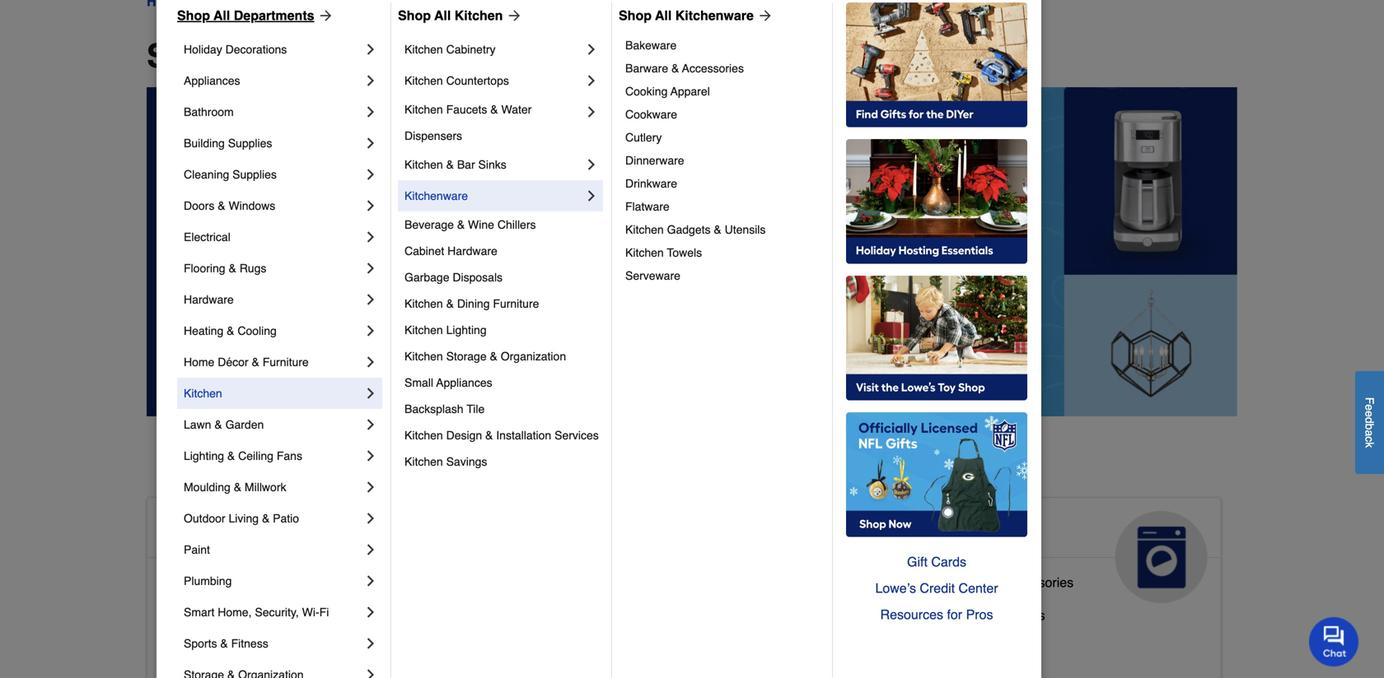 Task type: describe. For each thing, give the bounding box(es) containing it.
kitchen faucets & water dispensers link
[[405, 96, 583, 149]]

cabinet hardware link
[[405, 238, 600, 264]]

& left cooling
[[227, 325, 234, 338]]

holiday decorations
[[184, 43, 287, 56]]

a
[[1363, 430, 1376, 437]]

lighting & ceiling fans
[[184, 450, 302, 463]]

kitchen for kitchen lighting
[[405, 324, 443, 337]]

accessible bathroom link
[[161, 572, 285, 605]]

shop for shop all kitchenware
[[619, 8, 652, 23]]

accessible for accessible bedroom
[[161, 608, 224, 624]]

windows
[[229, 199, 275, 213]]

storage
[[446, 350, 487, 363]]

& right décor
[[252, 356, 259, 369]]

chevron right image for electrical
[[363, 229, 379, 246]]

accessories inside appliance parts & accessories link
[[1003, 575, 1074, 591]]

& left rugs
[[229, 262, 236, 275]]

chevron right image for doors & windows
[[363, 198, 379, 214]]

chevron right image for kitchen cabinetry
[[583, 41, 600, 58]]

cutlery link
[[625, 126, 821, 149]]

arrow right image for shop all kitchenware
[[754, 7, 774, 24]]

arrow right image for shop all kitchen
[[503, 7, 523, 24]]

shop all kitchenware
[[619, 8, 754, 23]]

0 horizontal spatial kitchenware
[[405, 190, 468, 203]]

home décor & furniture
[[184, 356, 309, 369]]

sports & fitness link
[[184, 629, 363, 660]]

1 vertical spatial bathroom
[[227, 575, 285, 591]]

0 vertical spatial bathroom
[[184, 105, 234, 119]]

& right doors
[[218, 199, 225, 213]]

smart
[[184, 606, 215, 620]]

appliance parts & accessories
[[895, 575, 1074, 591]]

heating & cooling
[[184, 325, 277, 338]]

cabinetry
[[446, 43, 496, 56]]

disposals
[[453, 271, 503, 284]]

décor
[[218, 356, 248, 369]]

chevron right image for building supplies
[[363, 135, 379, 152]]

lowe's credit center
[[875, 581, 998, 597]]

all for departments
[[214, 8, 230, 23]]

water
[[501, 103, 532, 116]]

small appliances link
[[405, 370, 600, 396]]

kitchen for kitchen design & installation services
[[405, 429, 443, 442]]

& right houses,
[[641, 635, 649, 650]]

savings
[[446, 456, 487, 469]]

kitchen gadgets & utensils
[[625, 223, 766, 236]]

1 vertical spatial home
[[288, 518, 352, 545]]

houses,
[[589, 635, 637, 650]]

& left dining
[[446, 297, 454, 311]]

departments for shop all departments
[[234, 8, 314, 23]]

supplies for livestock supplies
[[586, 602, 637, 617]]

kitchen gadgets & utensils link
[[625, 218, 821, 241]]

kitchen for kitchen towels
[[625, 246, 664, 260]]

electrical
[[184, 231, 231, 244]]

chevron right image for outdoor living & patio
[[363, 511, 379, 527]]

all down shop all departments link
[[238, 37, 279, 75]]

kitchen savings link
[[405, 449, 600, 475]]

& left patio
[[262, 513, 270, 526]]

beverage for beverage & wine chillers link to the right
[[895, 608, 951, 624]]

smart home, security, wi-fi link
[[184, 597, 363, 629]]

kitchen storage & organization
[[405, 350, 566, 363]]

chevron right image for heating & cooling
[[363, 323, 379, 339]]

garbage
[[405, 271, 449, 284]]

chevron right image for bathroom
[[363, 104, 379, 120]]

chevron right image for plumbing
[[363, 573, 379, 590]]

chevron right image for appliances
[[363, 73, 379, 89]]

kitchen savings
[[405, 456, 487, 469]]

animal & pet care
[[528, 518, 670, 571]]

outdoor living & patio
[[184, 513, 299, 526]]

& inside kitchen faucets & water dispensers
[[490, 103, 498, 116]]

0 vertical spatial beverage & wine chillers link
[[405, 212, 600, 238]]

cutlery
[[625, 131, 662, 144]]

bathroom link
[[184, 96, 363, 128]]

& left "millwork"
[[234, 481, 241, 494]]

resources
[[880, 608, 943, 623]]

& right storage
[[490, 350, 498, 363]]

cooking apparel link
[[625, 80, 821, 103]]

cards
[[931, 555, 967, 570]]

chevron right image for hardware
[[363, 292, 379, 308]]

kitchen countertops
[[405, 74, 509, 87]]

chevron right image for kitchen faucets & water dispensers
[[583, 104, 600, 120]]

rugs
[[240, 262, 266, 275]]

kitchen design & installation services
[[405, 429, 599, 442]]

1 horizontal spatial hardware
[[448, 245, 498, 258]]

lowe's credit center link
[[846, 576, 1027, 602]]

c
[[1363, 437, 1376, 443]]

supplies for cleaning supplies
[[232, 168, 277, 181]]

gift cards
[[907, 555, 967, 570]]

accessories inside barware & accessories link
[[682, 62, 744, 75]]

1 horizontal spatial beverage & wine chillers link
[[895, 605, 1045, 638]]

chevron right image for holiday decorations
[[363, 41, 379, 58]]

kitchen & dining furniture
[[405, 297, 539, 311]]

heating
[[184, 325, 224, 338]]

officially licensed n f l gifts. shop now. image
[[846, 413, 1027, 538]]

gadgets
[[667, 223, 711, 236]]

barware
[[625, 62, 668, 75]]

lawn & garden link
[[184, 410, 363, 441]]

& left pros
[[955, 608, 964, 624]]

center
[[959, 581, 998, 597]]

kitchen for kitchen cabinetry
[[405, 43, 443, 56]]

doors
[[184, 199, 215, 213]]

services
[[555, 429, 599, 442]]

shop all departments
[[147, 37, 490, 75]]

chevron right image for kitchen
[[363, 386, 379, 402]]

& up the cooking apparel
[[672, 62, 679, 75]]

kitchen storage & organization link
[[405, 344, 600, 370]]

smart home, security, wi-fi
[[184, 606, 329, 620]]

countertops
[[446, 74, 509, 87]]

beverage & wine chillers for beverage & wine chillers link to the right
[[895, 608, 1045, 624]]

pet beds, houses, & furniture link
[[528, 631, 706, 664]]

livestock supplies link
[[528, 598, 637, 631]]

animal & pet care link
[[515, 498, 854, 604]]

& right lawn
[[215, 419, 222, 432]]

bakeware
[[625, 39, 677, 52]]

shop all kitchenware link
[[619, 6, 774, 26]]

lawn
[[184, 419, 211, 432]]

0 vertical spatial home
[[184, 356, 215, 369]]

fi
[[319, 606, 329, 620]]

dispensers
[[405, 129, 462, 143]]

& right design
[[485, 429, 493, 442]]

f e e d b a c k button
[[1355, 371, 1384, 474]]

accessible bedroom link
[[161, 605, 281, 638]]

doors & windows link
[[184, 190, 363, 222]]

enjoy savings year-round. no matter what you're shopping for, find what you need at a great price. image
[[147, 87, 1238, 417]]

chat invite button image
[[1309, 617, 1360, 667]]

paint link
[[184, 535, 363, 566]]

all for kitchen
[[434, 8, 451, 23]]

& down accessible bedroom link
[[220, 638, 228, 651]]

all for kitchenware
[[655, 8, 672, 23]]

appliance parts & accessories link
[[895, 572, 1074, 605]]

plumbing link
[[184, 566, 363, 597]]

appliance
[[895, 575, 953, 591]]

sinks
[[478, 158, 507, 171]]

sports & fitness
[[184, 638, 268, 651]]

pet inside animal & pet care
[[634, 518, 670, 545]]

kitchen for kitchen savings
[[405, 456, 443, 469]]

entry
[[227, 641, 258, 657]]

bedroom
[[227, 608, 281, 624]]

kitchen & bar sinks link
[[405, 149, 583, 180]]

chillers for top beverage & wine chillers link
[[498, 218, 536, 232]]

1 e from the top
[[1363, 405, 1376, 411]]

lowe's
[[875, 581, 916, 597]]

appliances image
[[1115, 512, 1208, 604]]

wine for beverage & wine chillers link to the right
[[968, 608, 998, 624]]



Task type: locate. For each thing, give the bounding box(es) containing it.
visit the lowe's toy shop. image
[[846, 276, 1027, 401]]

backsplash tile
[[405, 403, 485, 416]]

1 vertical spatial beverage
[[895, 608, 951, 624]]

accessible entry & home link
[[161, 638, 309, 671]]

2 vertical spatial home
[[274, 641, 309, 657]]

chillers right pros
[[1001, 608, 1045, 624]]

chevron right image for kitchen & bar sinks
[[583, 157, 600, 173]]

flatware link
[[625, 195, 821, 218]]

chevron right image for home décor & furniture
[[363, 354, 379, 371]]

home décor & furniture link
[[184, 347, 363, 378]]

0 horizontal spatial accessories
[[682, 62, 744, 75]]

accessories down 'bakeware' link
[[682, 62, 744, 75]]

accessible bedroom
[[161, 608, 281, 624]]

&
[[672, 62, 679, 75], [490, 103, 498, 116], [446, 158, 454, 171], [218, 199, 225, 213], [457, 218, 465, 232], [714, 223, 722, 236], [229, 262, 236, 275], [446, 297, 454, 311], [227, 325, 234, 338], [490, 350, 498, 363], [252, 356, 259, 369], [215, 419, 222, 432], [485, 429, 493, 442], [227, 450, 235, 463], [234, 481, 241, 494], [262, 513, 270, 526], [611, 518, 628, 545], [991, 575, 1000, 591], [955, 608, 964, 624], [641, 635, 649, 650], [220, 638, 228, 651], [262, 641, 271, 657]]

chevron right image for kitchen countertops
[[583, 73, 600, 89]]

& left water
[[490, 103, 498, 116]]

holiday
[[184, 43, 222, 56]]

supplies up windows
[[232, 168, 277, 181]]

furniture
[[493, 297, 539, 311], [263, 356, 309, 369], [653, 635, 706, 650]]

kitchen design & installation services link
[[405, 423, 600, 449]]

living
[[229, 513, 259, 526]]

1 vertical spatial departments
[[288, 37, 490, 75]]

chevron right image for flooring & rugs
[[363, 260, 379, 277]]

shop for shop all kitchen
[[398, 8, 431, 23]]

pet beds, houses, & furniture
[[528, 635, 706, 650]]

1 vertical spatial pet
[[528, 635, 548, 650]]

hardware down flooring
[[184, 293, 234, 307]]

1 vertical spatial furniture
[[263, 356, 309, 369]]

accessible inside accessible home link
[[161, 518, 281, 545]]

building supplies link
[[184, 128, 363, 159]]

accessible inside accessible bedroom link
[[161, 608, 224, 624]]

1 arrow right image from the left
[[314, 7, 334, 24]]

furniture up the kitchen lighting link
[[493, 297, 539, 311]]

arrow right image inside shop all kitchen link
[[503, 7, 523, 24]]

dining
[[457, 297, 490, 311]]

parts
[[957, 575, 987, 591]]

moulding & millwork
[[184, 481, 286, 494]]

4 accessible from the top
[[161, 641, 224, 657]]

e up d
[[1363, 405, 1376, 411]]

hardware up "disposals"
[[448, 245, 498, 258]]

chevron right image for lawn & garden
[[363, 417, 379, 433]]

supplies up houses,
[[586, 602, 637, 617]]

0 horizontal spatial hardware
[[184, 293, 234, 307]]

for
[[947, 608, 962, 623]]

0 vertical spatial supplies
[[228, 137, 272, 150]]

& right the parts
[[991, 575, 1000, 591]]

utensils
[[725, 223, 766, 236]]

cabinet hardware
[[405, 245, 498, 258]]

home
[[184, 356, 215, 369], [288, 518, 352, 545], [274, 641, 309, 657]]

accessories right center
[[1003, 575, 1074, 591]]

0 horizontal spatial beverage & wine chillers link
[[405, 212, 600, 238]]

0 vertical spatial appliances link
[[184, 65, 363, 96]]

lawn & garden
[[184, 419, 264, 432]]

1 vertical spatial beverage & wine chillers link
[[895, 605, 1045, 638]]

& inside animal & pet care
[[611, 518, 628, 545]]

all up bakeware
[[655, 8, 672, 23]]

kitchen for kitchen & dining furniture
[[405, 297, 443, 311]]

drinkware
[[625, 177, 677, 190]]

0 vertical spatial departments
[[234, 8, 314, 23]]

gift
[[907, 555, 928, 570]]

supplies inside 'link'
[[228, 137, 272, 150]]

departments for shop all departments
[[288, 37, 490, 75]]

beverage & wine chillers up cabinet hardware
[[405, 218, 536, 232]]

accessible inside accessible entry & home link
[[161, 641, 224, 657]]

kitchenware up 'bakeware' link
[[675, 8, 754, 23]]

arrow right image inside the 'shop all kitchenware' link
[[754, 7, 774, 24]]

f e e d b a c k
[[1363, 398, 1376, 448]]

0 vertical spatial chillers
[[498, 218, 536, 232]]

furniture right houses,
[[653, 635, 706, 650]]

chevron right image
[[363, 41, 379, 58], [583, 73, 600, 89], [583, 104, 600, 120], [363, 135, 379, 152], [363, 166, 379, 183], [583, 188, 600, 204], [363, 229, 379, 246], [363, 292, 379, 308], [363, 511, 379, 527], [363, 542, 379, 559], [363, 667, 379, 679]]

1 vertical spatial chillers
[[1001, 608, 1045, 624]]

2 horizontal spatial arrow right image
[[754, 7, 774, 24]]

0 horizontal spatial appliances
[[184, 74, 240, 87]]

3 accessible from the top
[[161, 608, 224, 624]]

cleaning supplies
[[184, 168, 277, 181]]

2 vertical spatial furniture
[[653, 635, 706, 650]]

arrow right image for shop all departments
[[314, 7, 334, 24]]

0 horizontal spatial arrow right image
[[314, 7, 334, 24]]

serveware
[[625, 269, 681, 283]]

2 e from the top
[[1363, 411, 1376, 417]]

security,
[[255, 606, 299, 620]]

backsplash
[[405, 403, 464, 416]]

kitchenware down 'kitchen & bar sinks'
[[405, 190, 468, 203]]

0 vertical spatial kitchenware
[[675, 8, 754, 23]]

furniture up kitchen link
[[263, 356, 309, 369]]

paint
[[184, 544, 210, 557]]

0 horizontal spatial beverage & wine chillers
[[405, 218, 536, 232]]

3 arrow right image from the left
[[754, 7, 774, 24]]

kitchen faucets & water dispensers
[[405, 103, 535, 143]]

moulding
[[184, 481, 231, 494]]

& down flatware link
[[714, 223, 722, 236]]

1 vertical spatial kitchenware
[[405, 190, 468, 203]]

kitchen for kitchen faucets & water dispensers
[[405, 103, 443, 116]]

kitchen inside kitchen faucets & water dispensers
[[405, 103, 443, 116]]

beverage & wine chillers down center
[[895, 608, 1045, 624]]

1 horizontal spatial furniture
[[493, 297, 539, 311]]

1 horizontal spatial lighting
[[446, 324, 487, 337]]

shop up holiday
[[177, 8, 210, 23]]

departments up holiday decorations link
[[234, 8, 314, 23]]

0 vertical spatial accessories
[[682, 62, 744, 75]]

cooling
[[238, 325, 277, 338]]

kitchenware link
[[405, 180, 583, 212]]

0 horizontal spatial wine
[[468, 218, 494, 232]]

1 vertical spatial wine
[[968, 608, 998, 624]]

furniture for kitchen & dining furniture
[[493, 297, 539, 311]]

flooring & rugs link
[[184, 253, 363, 284]]

holiday hosting essentials. image
[[846, 139, 1027, 264]]

1 vertical spatial beverage & wine chillers
[[895, 608, 1045, 624]]

chevron right image for lighting & ceiling fans
[[363, 448, 379, 465]]

garden
[[225, 419, 264, 432]]

appliances down holiday
[[184, 74, 240, 87]]

arrow right image inside shop all departments link
[[314, 7, 334, 24]]

0 vertical spatial lighting
[[446, 324, 487, 337]]

kitchen for kitchen countertops
[[405, 74, 443, 87]]

beverage & wine chillers link down center
[[895, 605, 1045, 638]]

e
[[1363, 405, 1376, 411], [1363, 411, 1376, 417]]

lighting
[[446, 324, 487, 337], [184, 450, 224, 463]]

1 vertical spatial lighting
[[184, 450, 224, 463]]

bathroom up building
[[184, 105, 234, 119]]

2 vertical spatial appliances
[[895, 518, 1018, 545]]

& right entry
[[262, 641, 271, 657]]

departments down shop all kitchen
[[288, 37, 490, 75]]

find gifts for the diyer. image
[[846, 2, 1027, 128]]

wi-
[[302, 606, 319, 620]]

1 vertical spatial hardware
[[184, 293, 234, 307]]

supplies up "cleaning supplies" on the top of the page
[[228, 137, 272, 150]]

2 vertical spatial supplies
[[586, 602, 637, 617]]

2 horizontal spatial appliances
[[895, 518, 1018, 545]]

barware & accessories
[[625, 62, 744, 75]]

0 horizontal spatial chillers
[[498, 218, 536, 232]]

kitchen lighting
[[405, 324, 487, 337]]

1 horizontal spatial kitchenware
[[675, 8, 754, 23]]

furniture for home décor & furniture
[[263, 356, 309, 369]]

plumbing
[[184, 575, 232, 588]]

livestock
[[528, 602, 583, 617]]

0 horizontal spatial pet
[[528, 635, 548, 650]]

2 accessible from the top
[[161, 575, 224, 591]]

beverage & wine chillers for top beverage & wine chillers link
[[405, 218, 536, 232]]

chevron right image for kitchenware
[[583, 188, 600, 204]]

0 vertical spatial furniture
[[493, 297, 539, 311]]

k
[[1363, 443, 1376, 448]]

2 horizontal spatial furniture
[[653, 635, 706, 650]]

0 horizontal spatial shop
[[177, 8, 210, 23]]

appliances up the "cards"
[[895, 518, 1018, 545]]

arrow right image
[[314, 7, 334, 24], [503, 7, 523, 24], [754, 7, 774, 24]]

accessible home image
[[381, 512, 473, 604]]

1 vertical spatial supplies
[[232, 168, 277, 181]]

2 shop from the left
[[398, 8, 431, 23]]

e up b
[[1363, 411, 1376, 417]]

kitchen & dining furniture link
[[405, 291, 600, 317]]

arrow right image up 'bakeware' link
[[754, 7, 774, 24]]

bathroom up 'smart home, security, wi-fi'
[[227, 575, 285, 591]]

wine down center
[[968, 608, 998, 624]]

kitchen for kitchen storage & organization
[[405, 350, 443, 363]]

0 vertical spatial beverage & wine chillers
[[405, 218, 536, 232]]

outdoor living & patio link
[[184, 503, 363, 535]]

0 vertical spatial hardware
[[448, 245, 498, 258]]

chevron right image for smart home, security, wi-fi
[[363, 605, 379, 621]]

shop
[[147, 37, 229, 75]]

kitchen link
[[184, 378, 363, 410]]

lighting up moulding at the bottom of the page
[[184, 450, 224, 463]]

0 vertical spatial pet
[[634, 518, 670, 545]]

& up cabinet hardware
[[457, 218, 465, 232]]

1 horizontal spatial shop
[[398, 8, 431, 23]]

kitchen for kitchen & bar sinks
[[405, 158, 443, 171]]

accessible for accessible home
[[161, 518, 281, 545]]

0 vertical spatial appliances
[[184, 74, 240, 87]]

chevron right image for moulding & millwork
[[363, 480, 379, 496]]

0 horizontal spatial furniture
[[263, 356, 309, 369]]

dinnerware
[[625, 154, 684, 167]]

& left ceiling
[[227, 450, 235, 463]]

kitchen countertops link
[[405, 65, 583, 96]]

chevron right image
[[583, 41, 600, 58], [363, 73, 379, 89], [363, 104, 379, 120], [583, 157, 600, 173], [363, 198, 379, 214], [363, 260, 379, 277], [363, 323, 379, 339], [363, 354, 379, 371], [363, 386, 379, 402], [363, 417, 379, 433], [363, 448, 379, 465], [363, 480, 379, 496], [363, 573, 379, 590], [363, 605, 379, 621], [363, 636, 379, 653]]

1 vertical spatial appliances link
[[882, 498, 1221, 604]]

0 horizontal spatial appliances link
[[184, 65, 363, 96]]

towels
[[667, 246, 702, 260]]

b
[[1363, 424, 1376, 430]]

serveware link
[[625, 264, 821, 288]]

1 horizontal spatial pet
[[634, 518, 670, 545]]

chillers
[[498, 218, 536, 232], [1001, 608, 1045, 624]]

& right animal
[[611, 518, 628, 545]]

chevron right image for cleaning supplies
[[363, 166, 379, 183]]

f
[[1363, 398, 1376, 405]]

design
[[446, 429, 482, 442]]

credit
[[920, 581, 955, 597]]

supplies for building supplies
[[228, 137, 272, 150]]

1 horizontal spatial accessories
[[1003, 575, 1074, 591]]

kitchen & bar sinks
[[405, 158, 507, 171]]

arrow right image up kitchen cabinetry link at left
[[503, 7, 523, 24]]

appliances link
[[184, 65, 363, 96], [882, 498, 1221, 604]]

1 horizontal spatial beverage
[[895, 608, 951, 624]]

chevron right image for paint
[[363, 542, 379, 559]]

chevron right image for sports & fitness
[[363, 636, 379, 653]]

1 accessible from the top
[[161, 518, 281, 545]]

animal & pet care image
[[748, 512, 841, 604]]

1 horizontal spatial chillers
[[1001, 608, 1045, 624]]

care
[[528, 545, 579, 571]]

1 vertical spatial appliances
[[436, 377, 492, 390]]

drinkware link
[[625, 172, 821, 195]]

shop all departments
[[177, 8, 314, 23]]

outdoor
[[184, 513, 225, 526]]

all up kitchen cabinetry
[[434, 8, 451, 23]]

1 shop from the left
[[177, 8, 210, 23]]

3 shop from the left
[[619, 8, 652, 23]]

resources for pros
[[880, 608, 993, 623]]

1 horizontal spatial appliances link
[[882, 498, 1221, 604]]

1 horizontal spatial arrow right image
[[503, 7, 523, 24]]

hardware link
[[184, 284, 363, 316]]

1 horizontal spatial appliances
[[436, 377, 492, 390]]

shop up bakeware
[[619, 8, 652, 23]]

heating & cooling link
[[184, 316, 363, 347]]

wine for top beverage & wine chillers link
[[468, 218, 494, 232]]

beverage down lowe's credit center link
[[895, 608, 951, 624]]

1 vertical spatial accessories
[[1003, 575, 1074, 591]]

kitchen for kitchen gadgets & utensils
[[625, 223, 664, 236]]

cabinet
[[405, 245, 444, 258]]

beverage for top beverage & wine chillers link
[[405, 218, 454, 232]]

& left bar
[[446, 158, 454, 171]]

0 vertical spatial beverage
[[405, 218, 454, 232]]

appliances down storage
[[436, 377, 492, 390]]

accessible for accessible entry & home
[[161, 641, 224, 657]]

chillers for beverage & wine chillers link to the right
[[1001, 608, 1045, 624]]

2 arrow right image from the left
[[503, 7, 523, 24]]

chillers up 'cabinet hardware' link
[[498, 218, 536, 232]]

cleaning supplies link
[[184, 159, 363, 190]]

wine down kitchenware link
[[468, 218, 494, 232]]

all up holiday decorations on the left top of page
[[214, 8, 230, 23]]

shop up kitchen cabinetry
[[398, 8, 431, 23]]

1 horizontal spatial beverage & wine chillers
[[895, 608, 1045, 624]]

0 vertical spatial wine
[[468, 218, 494, 232]]

lighting up storage
[[446, 324, 487, 337]]

bakeware link
[[625, 34, 821, 57]]

beverage & wine chillers link up garbage disposals link
[[405, 212, 600, 238]]

pet
[[634, 518, 670, 545], [528, 635, 548, 650]]

beverage up cabinet
[[405, 218, 454, 232]]

cookware link
[[625, 103, 821, 126]]

electrical link
[[184, 222, 363, 253]]

0 horizontal spatial lighting
[[184, 450, 224, 463]]

1 horizontal spatial wine
[[968, 608, 998, 624]]

accessible for accessible bathroom
[[161, 575, 224, 591]]

kitchen lighting link
[[405, 317, 600, 344]]

arrow right image up shop all departments
[[314, 7, 334, 24]]

shop for shop all departments
[[177, 8, 210, 23]]

2 horizontal spatial shop
[[619, 8, 652, 23]]

cooking apparel
[[625, 85, 710, 98]]

beverage & wine chillers link
[[405, 212, 600, 238], [895, 605, 1045, 638]]

accessible home link
[[147, 498, 487, 604]]

0 horizontal spatial beverage
[[405, 218, 454, 232]]



Task type: vqa. For each thing, say whether or not it's contained in the screenshot.
bottom "Pet"
yes



